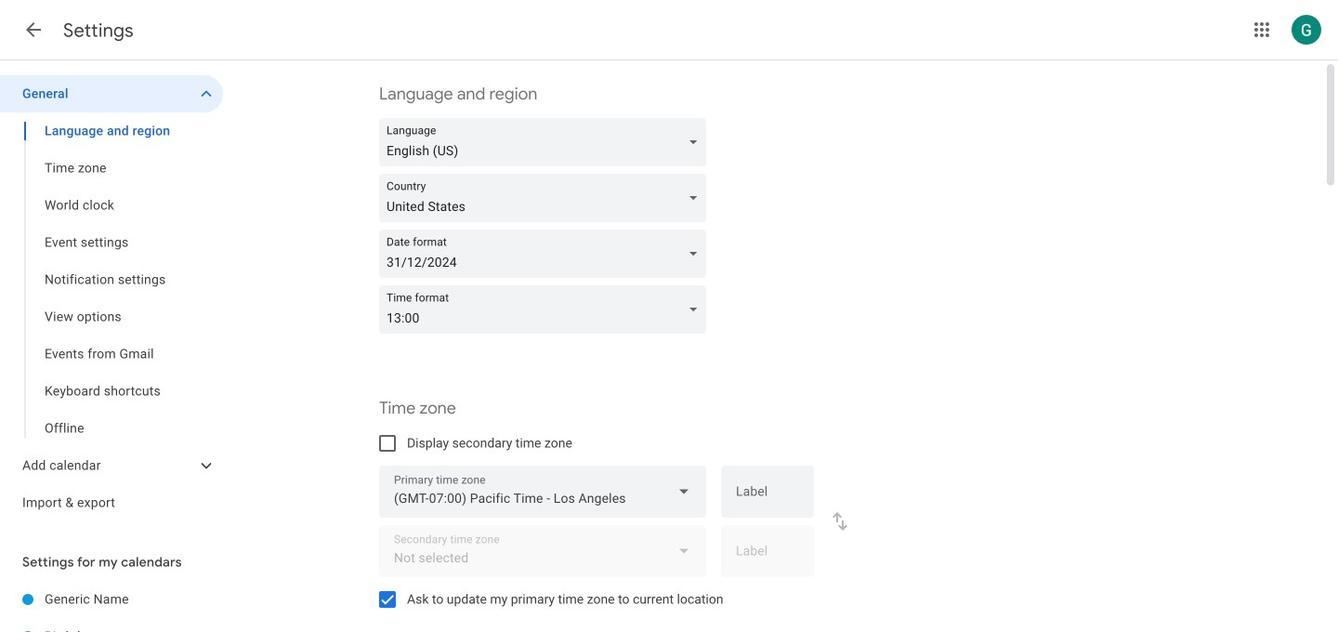Task type: vqa. For each thing, say whether or not it's contained in the screenshot.
the bottommost tree
yes



Task type: describe. For each thing, give the bounding box(es) containing it.
general tree item
[[0, 75, 223, 113]]

2 tree from the top
[[0, 581, 223, 632]]

Label for secondary time zone. text field
[[736, 545, 800, 571]]

go back image
[[22, 19, 45, 41]]

Label for primary time zone. text field
[[736, 486, 800, 512]]

birthdays tree item
[[0, 618, 223, 632]]

1 tree from the top
[[0, 75, 223, 522]]



Task type: locate. For each thing, give the bounding box(es) containing it.
None field
[[379, 118, 714, 166], [379, 174, 714, 222], [379, 230, 714, 278], [379, 285, 714, 334], [379, 466, 707, 518], [379, 118, 714, 166], [379, 174, 714, 222], [379, 230, 714, 278], [379, 285, 714, 334], [379, 466, 707, 518]]

tree
[[0, 75, 223, 522], [0, 581, 223, 632]]

generic name tree item
[[0, 581, 223, 618]]

1 vertical spatial tree
[[0, 581, 223, 632]]

heading
[[63, 19, 134, 42]]

0 vertical spatial tree
[[0, 75, 223, 522]]

group
[[0, 113, 223, 447]]



